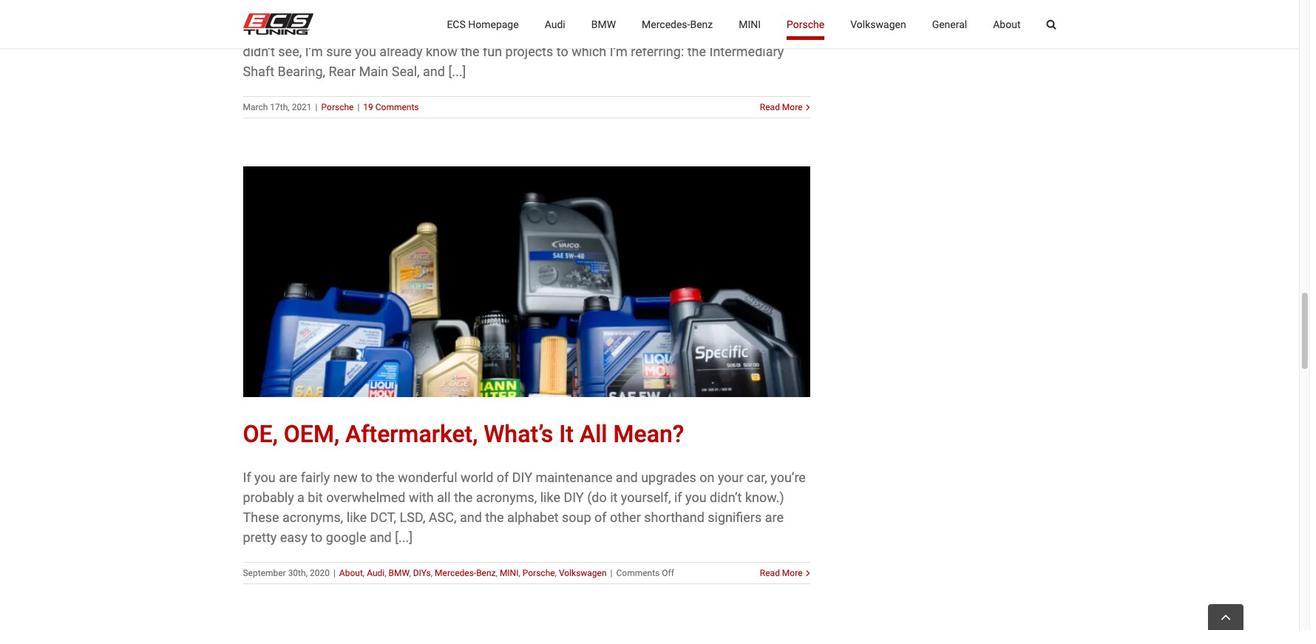 Task type: vqa. For each thing, say whether or not it's contained in the screenshot.
the bit
yes



Task type: describe. For each thing, give the bounding box(es) containing it.
porsche left 19
[[321, 102, 354, 113]]

september 30th, 2020 | about , audi , bmw , diys , mercedes-benz , mini , porsche , volkswagen | comments off
[[243, 568, 674, 578]]

the up the overwhelmed
[[376, 470, 395, 485]]

1 vertical spatial audi
[[367, 568, 385, 578]]

google
[[326, 530, 366, 545]]

if for yourself,
[[674, 490, 682, 505]]

your
[[718, 470, 744, 485]]

bearing,
[[278, 64, 325, 79]]

general link
[[932, 0, 967, 48]]

17th,
[[270, 102, 290, 113]]

0 vertical spatial porsche link
[[787, 0, 825, 48]]

dct,
[[370, 510, 397, 525]]

sure
[[326, 44, 352, 59]]

996
[[603, 24, 625, 39]]

if you are fairly new to the wonderful world of diy maintenance and upgrades on your car, you're probably a bit overwhelmed with all the acronyms, like diy (do it yourself, if you didn't know.) these acronyms, like dct, lsd, asc, and the alphabet soup of other shorthand signifiers are pretty easy to google and [...]
[[243, 470, 806, 545]]

signifiers
[[708, 510, 762, 525]]

0 horizontal spatial are
[[279, 470, 298, 485]]

await
[[433, 24, 465, 39]]

if any of you happened to follow along with some of our stories on instagram last weekend, then you saw what lovely adventures await a prospective porsche 996 carrera owner. even if you didn't see, i'm sure you already know the fun projects to which i'm referring: the intermediary shaft bearing, rear main seal, and [...]
[[243, 4, 809, 79]]

read more for march 17th, 2021 | porsche | 19 comments
[[760, 102, 803, 113]]

stories
[[574, 4, 614, 19]]

ecs homepage link
[[447, 0, 519, 48]]

0 horizontal spatial about
[[339, 568, 363, 578]]

yourself,
[[621, 490, 671, 505]]

4 , from the left
[[431, 568, 433, 578]]

off
[[662, 568, 674, 578]]

main
[[359, 64, 388, 79]]

2 i'm from the left
[[610, 44, 628, 59]]

2020
[[310, 568, 330, 578]]

and down dct,
[[370, 530, 392, 545]]

oe, oem, aftermarket, what's it all mean? image
[[243, 167, 810, 397]]

0 vertical spatial diy
[[512, 470, 533, 485]]

mean?
[[613, 420, 684, 448]]

september
[[243, 568, 286, 578]]

of right 'any'
[[279, 4, 291, 19]]

what's
[[484, 420, 553, 448]]

prospective
[[479, 24, 547, 39]]

rear
[[329, 64, 356, 79]]

it
[[610, 490, 618, 505]]

read more link for march 17th, 2021 | porsche | 19 comments
[[760, 101, 803, 114]]

then
[[783, 4, 809, 19]]

1 horizontal spatial diy
[[564, 490, 584, 505]]

1 vertical spatial benz
[[476, 568, 496, 578]]

| right the 2021
[[315, 102, 318, 113]]

any
[[254, 4, 275, 19]]

of left "our"
[[536, 4, 548, 19]]

bit
[[308, 490, 323, 505]]

to up the overwhelmed
[[361, 470, 373, 485]]

1 vertical spatial porsche link
[[321, 102, 354, 113]]

you down weekend,
[[760, 24, 781, 39]]

car,
[[747, 470, 768, 485]]

porsche inside if any of you happened to follow along with some of our stories on instagram last weekend, then you saw what lovely adventures await a prospective porsche 996 carrera owner. even if you didn't see, i'm sure you already know the fun projects to which i'm referring: the intermediary shaft bearing, rear main seal, and [...]
[[551, 24, 599, 39]]

oe, oem, aftermarket, what's it all mean?
[[243, 420, 684, 448]]

the down owner.
[[688, 44, 706, 59]]

it
[[559, 420, 574, 448]]

more for ,
[[782, 568, 803, 578]]

carrera
[[628, 24, 672, 39]]

referring:
[[631, 44, 684, 59]]

weekend,
[[724, 4, 780, 19]]

0 horizontal spatial acronyms,
[[282, 510, 343, 525]]

last
[[699, 4, 721, 19]]

probably
[[243, 490, 294, 505]]

0 horizontal spatial mercedes-benz link
[[435, 568, 496, 578]]

0 horizontal spatial comments
[[376, 102, 419, 113]]

0 vertical spatial mini link
[[739, 0, 761, 48]]

oe, oem, aftermarket, what's it all mean? link
[[243, 420, 684, 448]]

19
[[363, 102, 373, 113]]

read for ,
[[760, 568, 780, 578]]

of down (do
[[595, 510, 607, 525]]

our
[[551, 4, 571, 19]]

1 vertical spatial volkswagen link
[[559, 568, 607, 578]]

shorthand
[[644, 510, 705, 525]]

more for march 17th, 2021 | porsche | 19 comments
[[782, 102, 803, 113]]

even
[[717, 24, 746, 39]]

happened
[[319, 4, 377, 19]]

[...] for know
[[448, 64, 466, 79]]

| left off at the bottom right of page
[[611, 568, 613, 578]]

general
[[932, 18, 967, 30]]

if for even
[[749, 24, 757, 39]]

| right '2020'
[[333, 568, 336, 578]]

know.)
[[745, 490, 784, 505]]

to left which
[[557, 44, 568, 59]]

maintenance
[[536, 470, 613, 485]]

1 horizontal spatial acronyms,
[[476, 490, 537, 505]]

and up it
[[616, 470, 638, 485]]

soup
[[562, 510, 591, 525]]

of right world
[[497, 470, 509, 485]]

6 , from the left
[[519, 568, 520, 578]]

1 vertical spatial mercedes-
[[435, 568, 476, 578]]

seal,
[[392, 64, 420, 79]]

shaft
[[243, 64, 274, 79]]

ecs homepage
[[447, 18, 519, 30]]

homepage
[[468, 18, 519, 30]]

1 vertical spatial about link
[[339, 568, 363, 578]]

fairly
[[301, 470, 330, 485]]

diys
[[413, 568, 431, 578]]

easy
[[280, 530, 308, 545]]

all
[[437, 490, 451, 505]]

with inside if you are fairly new to the wonderful world of diy maintenance and upgrades on your car, you're probably a bit overwhelmed with all the acronyms, like diy (do it yourself, if you didn't know.) these acronyms, like dct, lsd, asc, and the alphabet soup of other shorthand signifiers are pretty easy to google and [...]
[[409, 490, 434, 505]]

saw
[[267, 24, 291, 39]]

fun
[[483, 44, 502, 59]]

some
[[499, 4, 533, 19]]

diys link
[[413, 568, 431, 578]]

aftermarket,
[[345, 420, 478, 448]]

all
[[580, 420, 608, 448]]

1 vertical spatial bmw link
[[389, 568, 409, 578]]

if for if you are fairly new to the wonderful world of diy maintenance and upgrades on your car, you're probably a bit overwhelmed with all the acronyms, like diy (do it yourself, if you didn't know.) these acronyms, like dct, lsd, asc, and the alphabet soup of other shorthand signifiers are pretty easy to google and [...]
[[243, 470, 251, 485]]

1 vertical spatial bmw
[[389, 568, 409, 578]]

adventures
[[364, 24, 429, 39]]



Task type: locate. For each thing, give the bounding box(es) containing it.
the left alphabet
[[485, 510, 504, 525]]

didn't inside if you are fairly new to the wonderful world of diy maintenance and upgrades on your car, you're probably a bit overwhelmed with all the acronyms, like diy (do it yourself, if you didn't know.) these acronyms, like dct, lsd, asc, and the alphabet soup of other shorthand signifiers are pretty easy to google and [...]
[[710, 490, 742, 505]]

0 horizontal spatial bmw
[[389, 568, 409, 578]]

i'm down what
[[305, 44, 323, 59]]

if up probably
[[243, 470, 251, 485]]

1 more from the top
[[782, 102, 803, 113]]

0 vertical spatial read more link
[[760, 101, 803, 114]]

1 horizontal spatial with
[[471, 4, 496, 19]]

world
[[461, 470, 494, 485]]

benz left even
[[690, 18, 713, 30]]

1 horizontal spatial audi link
[[545, 0, 566, 48]]

you up main
[[355, 44, 376, 59]]

with inside if any of you happened to follow along with some of our stories on instagram last weekend, then you saw what lovely adventures await a prospective porsche 996 carrera owner. even if you didn't see, i'm sure you already know the fun projects to which i'm referring: the intermediary shaft bearing, rear main seal, and [...]
[[471, 4, 496, 19]]

0 horizontal spatial with
[[409, 490, 434, 505]]

read more down signifiers
[[760, 568, 803, 578]]

[...] down lsd,
[[395, 530, 413, 545]]

oe,
[[243, 420, 278, 448]]

volkswagen
[[851, 18, 906, 30], [559, 568, 607, 578]]

i'm
[[305, 44, 323, 59], [610, 44, 628, 59]]

mercedes-benz
[[642, 18, 713, 30]]

1 horizontal spatial a
[[468, 24, 475, 39]]

you up what
[[294, 4, 315, 19]]

1 vertical spatial audi link
[[367, 568, 385, 578]]

mini down alphabet
[[500, 568, 519, 578]]

if inside if you are fairly new to the wonderful world of diy maintenance and upgrades on your car, you're probably a bit overwhelmed with all the acronyms, like diy (do it yourself, if you didn't know.) these acronyms, like dct, lsd, asc, and the alphabet soup of other shorthand signifiers are pretty easy to google and [...]
[[674, 490, 682, 505]]

1 read from the top
[[760, 102, 780, 113]]

and down know
[[423, 64, 445, 79]]

1 horizontal spatial volkswagen link
[[851, 0, 906, 48]]

2 vertical spatial porsche link
[[523, 568, 555, 578]]

audi link left 'stories' at the left of page
[[545, 0, 566, 48]]

1 horizontal spatial about
[[993, 18, 1021, 30]]

[...] inside if you are fairly new to the wonderful world of diy maintenance and upgrades on your car, you're probably a bit overwhelmed with all the acronyms, like diy (do it yourself, if you didn't know.) these acronyms, like dct, lsd, asc, and the alphabet soup of other shorthand signifiers are pretty easy to google and [...]
[[395, 530, 413, 545]]

1 horizontal spatial didn't
[[710, 490, 742, 505]]

1 horizontal spatial bmw
[[591, 18, 616, 30]]

wonderful
[[398, 470, 457, 485]]

1 vertical spatial mercedes-benz link
[[435, 568, 496, 578]]

read for march 17th, 2021 | porsche | 19 comments
[[760, 102, 780, 113]]

|
[[315, 102, 318, 113], [357, 102, 360, 113], [333, 568, 336, 578], [611, 568, 613, 578]]

porsche right weekend,
[[787, 18, 825, 30]]

audi link left diys
[[367, 568, 385, 578]]

0 vertical spatial comments
[[376, 102, 419, 113]]

1 vertical spatial read
[[760, 568, 780, 578]]

didn't for see,
[[243, 44, 275, 59]]

0 vertical spatial more
[[782, 102, 803, 113]]

0 horizontal spatial like
[[347, 510, 367, 525]]

read more down the intermediary
[[760, 102, 803, 113]]

are down know.)
[[765, 510, 784, 525]]

read more link down signifiers
[[760, 567, 803, 580]]

bmw up which
[[591, 18, 616, 30]]

2 read from the top
[[760, 568, 780, 578]]

0 horizontal spatial benz
[[476, 568, 496, 578]]

to up adventures
[[380, 4, 392, 19]]

of
[[279, 4, 291, 19], [536, 4, 548, 19], [497, 470, 509, 485], [595, 510, 607, 525]]

didn't
[[243, 44, 275, 59], [710, 490, 742, 505]]

1 read more from the top
[[760, 102, 803, 113]]

1 vertical spatial about
[[339, 568, 363, 578]]

lsd,
[[400, 510, 426, 525]]

if
[[243, 4, 251, 19], [243, 470, 251, 485]]

about right the general at the top right
[[993, 18, 1021, 30]]

you're
[[771, 470, 806, 485]]

ecs
[[447, 18, 466, 30]]

audi link
[[545, 0, 566, 48], [367, 568, 385, 578]]

1 vertical spatial on
[[700, 470, 715, 485]]

i'm down "996"
[[610, 44, 628, 59]]

ecs tuning logo image
[[243, 13, 313, 35]]

[...] for lsd,
[[395, 530, 413, 545]]

1 vertical spatial acronyms,
[[282, 510, 343, 525]]

if inside if any of you happened to follow along with some of our stories on instagram last weekend, then you saw what lovely adventures await a prospective porsche 996 carrera owner. even if you didn't see, i'm sure you already know the fun projects to which i'm referring: the intermediary shaft bearing, rear main seal, and [...]
[[749, 24, 757, 39]]

0 horizontal spatial volkswagen link
[[559, 568, 607, 578]]

a inside if you are fairly new to the wonderful world of diy maintenance and upgrades on your car, you're probably a bit overwhelmed with all the acronyms, like diy (do it yourself, if you didn't know.) these acronyms, like dct, lsd, asc, and the alphabet soup of other shorthand signifiers are pretty easy to google and [...]
[[297, 490, 305, 505]]

with down wonderful on the left bottom of page
[[409, 490, 434, 505]]

if
[[749, 24, 757, 39], [674, 490, 682, 505]]

1 vertical spatial are
[[765, 510, 784, 525]]

read down the intermediary
[[760, 102, 780, 113]]

2 read more from the top
[[760, 568, 803, 578]]

0 vertical spatial a
[[468, 24, 475, 39]]

porsche link right weekend,
[[787, 0, 825, 48]]

mini link down alphabet
[[500, 568, 519, 578]]

if for if any of you happened to follow along with some of our stories on instagram last weekend, then you saw what lovely adventures await a prospective porsche 996 carrera owner. even if you didn't see, i'm sure you already know the fun projects to which i'm referring: the intermediary shaft bearing, rear main seal, and [...]
[[243, 4, 251, 19]]

you
[[294, 4, 315, 19], [243, 24, 264, 39], [760, 24, 781, 39], [355, 44, 376, 59], [254, 470, 276, 485], [686, 490, 707, 505]]

on up "996"
[[618, 4, 633, 19]]

0 vertical spatial [...]
[[448, 64, 466, 79]]

2021
[[292, 102, 312, 113]]

march 17th, 2021 | porsche | 19 comments
[[243, 102, 419, 113]]

you up shorthand at the bottom of page
[[686, 490, 707, 505]]

1 horizontal spatial benz
[[690, 18, 713, 30]]

1 vertical spatial comments
[[616, 568, 660, 578]]

0 vertical spatial audi
[[545, 18, 566, 30]]

like up alphabet
[[540, 490, 561, 505]]

1 vertical spatial mini
[[500, 568, 519, 578]]

| left 19
[[357, 102, 360, 113]]

like down the overwhelmed
[[347, 510, 367, 525]]

if down weekend,
[[749, 24, 757, 39]]

follow
[[395, 4, 432, 19]]

if inside if any of you happened to follow along with some of our stories on instagram last weekend, then you saw what lovely adventures await a prospective porsche 996 carrera owner. even if you didn't see, i'm sure you already know the fun projects to which i'm referring: the intermediary shaft bearing, rear main seal, and [...]
[[243, 4, 251, 19]]

know
[[426, 44, 458, 59]]

alphabet
[[507, 510, 559, 525]]

read more link
[[760, 101, 803, 114], [760, 567, 803, 580]]

on left your
[[700, 470, 715, 485]]

acronyms, down bit
[[282, 510, 343, 525]]

march
[[243, 102, 268, 113]]

[...] down know
[[448, 64, 466, 79]]

and right asc,
[[460, 510, 482, 525]]

1 if from the top
[[243, 4, 251, 19]]

(do
[[587, 490, 607, 505]]

the right all
[[454, 490, 473, 505]]

1 vertical spatial [...]
[[395, 530, 413, 545]]

a inside if any of you happened to follow along with some of our stories on instagram last weekend, then you saw what lovely adventures await a prospective porsche 996 carrera owner. even if you didn't see, i'm sure you already know the fun projects to which i'm referring: the intermediary shaft bearing, rear main seal, and [...]
[[468, 24, 475, 39]]

diy up alphabet
[[512, 470, 533, 485]]

a left bit
[[297, 490, 305, 505]]

0 vertical spatial volkswagen
[[851, 18, 906, 30]]

1 horizontal spatial about link
[[993, 0, 1021, 48]]

0 vertical spatial about link
[[993, 0, 1021, 48]]

didn't down your
[[710, 490, 742, 505]]

on inside if you are fairly new to the wonderful world of diy maintenance and upgrades on your car, you're probably a bit overwhelmed with all the acronyms, like diy (do it yourself, if you didn't know.) these acronyms, like dct, lsd, asc, and the alphabet soup of other shorthand signifiers are pretty easy to google and [...]
[[700, 470, 715, 485]]

1 i'm from the left
[[305, 44, 323, 59]]

mini link right the last
[[739, 0, 761, 48]]

0 vertical spatial read more
[[760, 102, 803, 113]]

0 vertical spatial mercedes-benz link
[[642, 0, 713, 48]]

didn't for know.)
[[710, 490, 742, 505]]

audi left diys
[[367, 568, 385, 578]]

diy down maintenance
[[564, 490, 584, 505]]

about link right '2020'
[[339, 568, 363, 578]]

intermediary
[[710, 44, 784, 59]]

along
[[435, 4, 468, 19]]

5 , from the left
[[496, 568, 498, 578]]

0 vertical spatial didn't
[[243, 44, 275, 59]]

read down signifiers
[[760, 568, 780, 578]]

if up shorthand at the bottom of page
[[674, 490, 682, 505]]

porsche down alphabet
[[523, 568, 555, 578]]

which
[[572, 44, 607, 59]]

about link right the general at the top right
[[993, 0, 1021, 48]]

read more link down the intermediary
[[760, 101, 803, 114]]

acronyms,
[[476, 490, 537, 505], [282, 510, 343, 525]]

0 vertical spatial benz
[[690, 18, 713, 30]]

are
[[279, 470, 298, 485], [765, 510, 784, 525]]

1 vertical spatial diy
[[564, 490, 584, 505]]

comments left off at the bottom right of page
[[616, 568, 660, 578]]

volkswagen link left the general at the top right
[[851, 0, 906, 48]]

these
[[243, 510, 279, 525]]

,
[[363, 568, 365, 578], [385, 568, 386, 578], [409, 568, 411, 578], [431, 568, 433, 578], [496, 568, 498, 578], [519, 568, 520, 578], [555, 568, 557, 578]]

0 vertical spatial audi link
[[545, 0, 566, 48]]

on inside if any of you happened to follow along with some of our stories on instagram last weekend, then you saw what lovely adventures await a prospective porsche 996 carrera owner. even if you didn't see, i'm sure you already know the fun projects to which i'm referring: the intermediary shaft bearing, rear main seal, and [...]
[[618, 4, 633, 19]]

and inside if any of you happened to follow along with some of our stories on instagram last weekend, then you saw what lovely adventures await a prospective porsche 996 carrera owner. even if you didn't see, i'm sure you already know the fun projects to which i'm referring: the intermediary shaft bearing, rear main seal, and [...]
[[423, 64, 445, 79]]

0 vertical spatial read
[[760, 102, 780, 113]]

porsche down "our"
[[551, 24, 599, 39]]

new
[[333, 470, 358, 485]]

pretty
[[243, 530, 277, 545]]

0 horizontal spatial diy
[[512, 470, 533, 485]]

other
[[610, 510, 641, 525]]

0 horizontal spatial mercedes-
[[435, 568, 476, 578]]

you up probably
[[254, 470, 276, 485]]

porsche link
[[787, 0, 825, 48], [321, 102, 354, 113], [523, 568, 555, 578]]

volkswagen left the general at the top right
[[851, 18, 906, 30]]

already
[[380, 44, 423, 59]]

acronyms, up alphabet
[[476, 490, 537, 505]]

0 vertical spatial acronyms,
[[476, 490, 537, 505]]

1 horizontal spatial bmw link
[[591, 0, 616, 48]]

bmw link left diys link
[[389, 568, 409, 578]]

mercedes- right diys
[[435, 568, 476, 578]]

about right '2020'
[[339, 568, 363, 578]]

benz right diys
[[476, 568, 496, 578]]

0 horizontal spatial if
[[674, 490, 682, 505]]

2 read more link from the top
[[760, 567, 803, 580]]

[...]
[[448, 64, 466, 79], [395, 530, 413, 545]]

1 horizontal spatial on
[[700, 470, 715, 485]]

0 vertical spatial if
[[243, 4, 251, 19]]

0 vertical spatial about
[[993, 18, 1021, 30]]

1 horizontal spatial are
[[765, 510, 784, 525]]

mini up the intermediary
[[739, 18, 761, 30]]

mini link
[[739, 0, 761, 48], [500, 568, 519, 578]]

volkswagen link
[[851, 0, 906, 48], [559, 568, 607, 578]]

1 vertical spatial didn't
[[710, 490, 742, 505]]

you down 'any'
[[243, 24, 264, 39]]

and
[[423, 64, 445, 79], [616, 470, 638, 485], [460, 510, 482, 525], [370, 530, 392, 545]]

0 vertical spatial mini
[[739, 18, 761, 30]]

2 if from the top
[[243, 470, 251, 485]]

mercedes- up referring: at top
[[642, 18, 690, 30]]

0 vertical spatial are
[[279, 470, 298, 485]]

3 , from the left
[[409, 568, 411, 578]]

1 vertical spatial mini link
[[500, 568, 519, 578]]

1 horizontal spatial porsche link
[[523, 568, 555, 578]]

1 horizontal spatial i'm
[[610, 44, 628, 59]]

more
[[782, 102, 803, 113], [782, 568, 803, 578]]

0 horizontal spatial volkswagen
[[559, 568, 607, 578]]

overwhelmed
[[326, 490, 406, 505]]

to right easy at left bottom
[[311, 530, 323, 545]]

mini
[[739, 18, 761, 30], [500, 568, 519, 578]]

if inside if you are fairly new to the wonderful world of diy maintenance and upgrades on your car, you're probably a bit overwhelmed with all the acronyms, like diy (do it yourself, if you didn't know.) these acronyms, like dct, lsd, asc, and the alphabet soup of other shorthand signifiers are pretty easy to google and [...]
[[243, 470, 251, 485]]

7 , from the left
[[555, 568, 557, 578]]

1 horizontal spatial [...]
[[448, 64, 466, 79]]

a right ecs
[[468, 24, 475, 39]]

1 vertical spatial more
[[782, 568, 803, 578]]

0 horizontal spatial mini link
[[500, 568, 519, 578]]

[...] inside if any of you happened to follow along with some of our stories on instagram last weekend, then you saw what lovely adventures await a prospective porsche 996 carrera owner. even if you didn't see, i'm sure you already know the fun projects to which i'm referring: the intermediary shaft bearing, rear main seal, and [...]
[[448, 64, 466, 79]]

volkswagen link down soup
[[559, 568, 607, 578]]

0 horizontal spatial mini
[[500, 568, 519, 578]]

are left fairly
[[279, 470, 298, 485]]

1 vertical spatial if
[[243, 470, 251, 485]]

see,
[[278, 44, 302, 59]]

diy
[[512, 470, 533, 485], [564, 490, 584, 505]]

0 horizontal spatial i'm
[[305, 44, 323, 59]]

0 horizontal spatial bmw link
[[389, 568, 409, 578]]

upgrades
[[641, 470, 697, 485]]

0 vertical spatial like
[[540, 490, 561, 505]]

30th,
[[288, 568, 308, 578]]

read more for ,
[[760, 568, 803, 578]]

what
[[295, 24, 324, 39]]

instagram
[[636, 4, 696, 19]]

0 vertical spatial bmw link
[[591, 0, 616, 48]]

to
[[380, 4, 392, 19], [557, 44, 568, 59], [361, 470, 373, 485], [311, 530, 323, 545]]

read
[[760, 102, 780, 113], [760, 568, 780, 578]]

benz inside "link"
[[690, 18, 713, 30]]

1 vertical spatial like
[[347, 510, 367, 525]]

0 vertical spatial if
[[749, 24, 757, 39]]

1 , from the left
[[363, 568, 365, 578]]

0 vertical spatial with
[[471, 4, 496, 19]]

about link
[[993, 0, 1021, 48], [339, 568, 363, 578]]

2 , from the left
[[385, 568, 386, 578]]

0 horizontal spatial audi
[[367, 568, 385, 578]]

read more link for ,
[[760, 567, 803, 580]]

bmw link right "our"
[[591, 0, 616, 48]]

1 horizontal spatial mini link
[[739, 0, 761, 48]]

0 horizontal spatial about link
[[339, 568, 363, 578]]

0 vertical spatial bmw
[[591, 18, 616, 30]]

oem,
[[284, 420, 339, 448]]

porsche link left 19
[[321, 102, 354, 113]]

owner.
[[675, 24, 714, 39]]

19 comments link
[[363, 102, 419, 113]]

0 horizontal spatial on
[[618, 4, 633, 19]]

read more
[[760, 102, 803, 113], [760, 568, 803, 578]]

bmw left diys link
[[389, 568, 409, 578]]

audi up projects
[[545, 18, 566, 30]]

1 horizontal spatial like
[[540, 490, 561, 505]]

asc,
[[429, 510, 457, 525]]

1 read more link from the top
[[760, 101, 803, 114]]

1 horizontal spatial mercedes-benz link
[[642, 0, 713, 48]]

comments right 19
[[376, 102, 419, 113]]

on
[[618, 4, 633, 19], [700, 470, 715, 485]]

0 vertical spatial volkswagen link
[[851, 0, 906, 48]]

projects
[[506, 44, 553, 59]]

lovely
[[327, 24, 361, 39]]

benz
[[690, 18, 713, 30], [476, 568, 496, 578]]

if left 'any'
[[243, 4, 251, 19]]

1 horizontal spatial mini
[[739, 18, 761, 30]]

1 horizontal spatial audi
[[545, 18, 566, 30]]

didn't up the shaft
[[243, 44, 275, 59]]

2 more from the top
[[782, 568, 803, 578]]

0 vertical spatial mercedes-
[[642, 18, 690, 30]]

0 horizontal spatial audi link
[[367, 568, 385, 578]]

1 vertical spatial with
[[409, 490, 434, 505]]

didn't inside if any of you happened to follow along with some of our stories on instagram last weekend, then you saw what lovely adventures await a prospective porsche 996 carrera owner. even if you didn't see, i'm sure you already know the fun projects to which i'm referring: the intermediary shaft bearing, rear main seal, and [...]
[[243, 44, 275, 59]]

with right ecs
[[471, 4, 496, 19]]

with
[[471, 4, 496, 19], [409, 490, 434, 505]]

volkswagen down soup
[[559, 568, 607, 578]]

1 vertical spatial a
[[297, 490, 305, 505]]

the left fun
[[461, 44, 480, 59]]

1 vertical spatial read more link
[[760, 567, 803, 580]]

0 horizontal spatial didn't
[[243, 44, 275, 59]]

porsche link down alphabet
[[523, 568, 555, 578]]

audi
[[545, 18, 566, 30], [367, 568, 385, 578]]

bmw
[[591, 18, 616, 30], [389, 568, 409, 578]]



